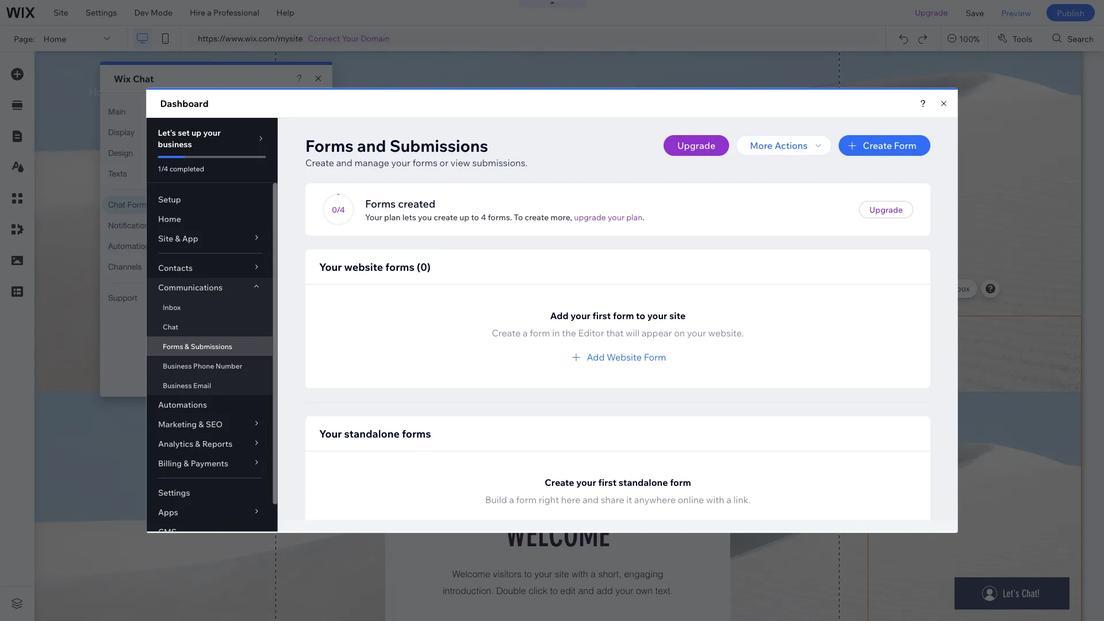 Task type: locate. For each thing, give the bounding box(es) containing it.
chat
[[133, 73, 154, 85]]

professional
[[213, 7, 259, 18]]

1 vertical spatial settings
[[876, 284, 907, 294]]

site
[[53, 7, 68, 18]]

settings left open
[[876, 284, 907, 294]]

settings
[[86, 7, 117, 18], [876, 284, 907, 294]]

open
[[926, 284, 947, 294]]

0 horizontal spatial settings
[[86, 7, 117, 18]]

dev mode
[[134, 7, 173, 18]]

https://www.wix.com/mysite connect your domain
[[198, 33, 390, 43]]

domain
[[361, 33, 390, 43]]

wix chat
[[114, 73, 154, 85]]

100% button
[[941, 26, 988, 51]]

settings left dev
[[86, 7, 117, 18]]

mode
[[151, 7, 173, 18]]

save button
[[957, 0, 993, 25]]

your
[[342, 33, 359, 43]]

tools
[[1013, 34, 1033, 44]]

connect
[[308, 33, 340, 43]]

home
[[43, 34, 66, 44]]



Task type: vqa. For each thing, say whether or not it's contained in the screenshot.
Tools Button
yes



Task type: describe. For each thing, give the bounding box(es) containing it.
save
[[966, 8, 984, 18]]

0 vertical spatial settings
[[86, 7, 117, 18]]

preview button
[[993, 0, 1040, 25]]

1 horizontal spatial settings
[[876, 284, 907, 294]]

upgrade
[[915, 7, 948, 18]]

dev
[[134, 7, 149, 18]]

a
[[207, 7, 212, 18]]

hire
[[190, 7, 205, 18]]

wix
[[114, 73, 131, 85]]

preview
[[1002, 8, 1031, 18]]

help
[[277, 7, 294, 18]]

open inbox
[[926, 284, 970, 294]]

inbox
[[949, 284, 970, 294]]

publish
[[1057, 8, 1085, 18]]

search button
[[1044, 26, 1104, 51]]

tools button
[[989, 26, 1043, 51]]

publish button
[[1047, 4, 1095, 21]]

search
[[1068, 34, 1094, 44]]

https://www.wix.com/mysite
[[198, 33, 303, 43]]

hire a professional
[[190, 7, 259, 18]]

100%
[[959, 34, 980, 44]]



